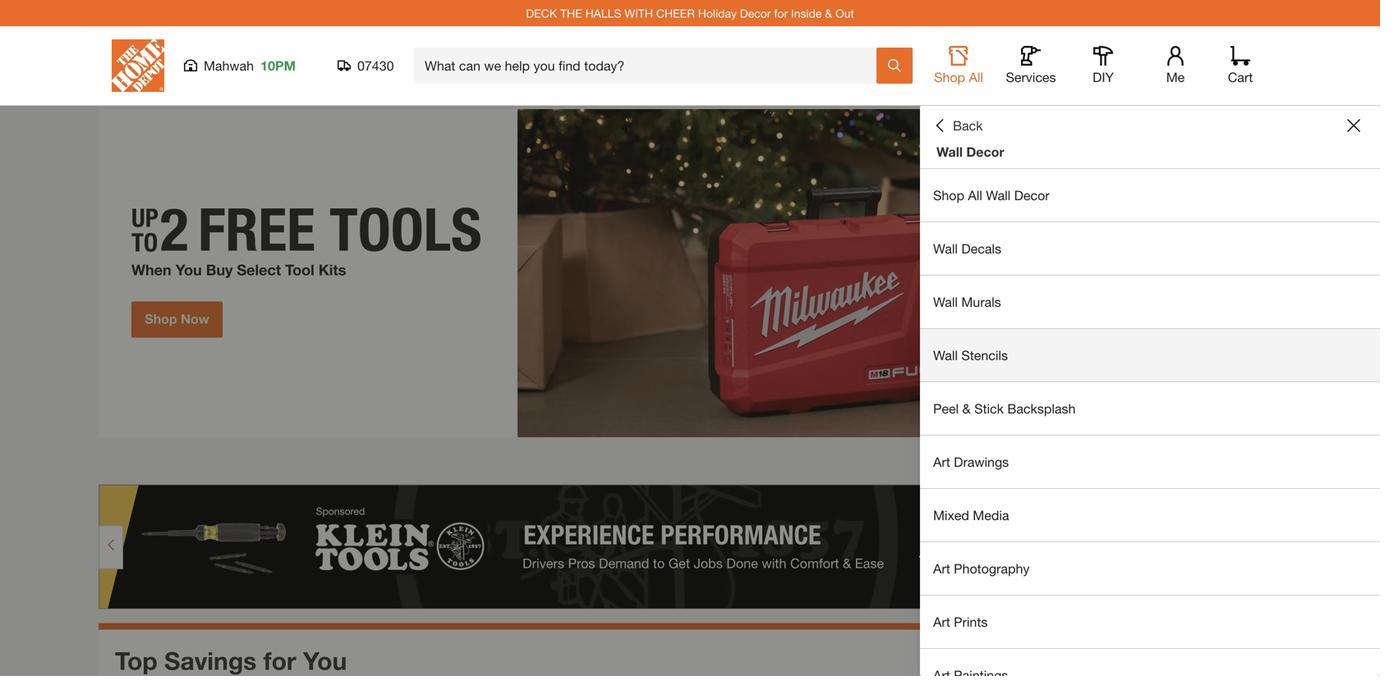 Task type: vqa. For each thing, say whether or not it's contained in the screenshot.
Available Shipping icon corresponding to Delivery
no



Task type: locate. For each thing, give the bounding box(es) containing it.
shop inside "button"
[[934, 69, 965, 85]]

for left 'you'
[[263, 647, 296, 676]]

1 vertical spatial for
[[263, 647, 296, 676]]

shop
[[934, 69, 965, 85], [933, 188, 964, 203]]

wall inside 'link'
[[933, 241, 958, 257]]

wall murals link
[[920, 276, 1380, 329]]

shop all wall decor link
[[920, 169, 1380, 222]]

art left photography
[[933, 561, 950, 577]]

art for art photography
[[933, 561, 950, 577]]

0 horizontal spatial decor
[[740, 6, 771, 20]]

1 horizontal spatial &
[[962, 401, 971, 417]]

wall decals link
[[920, 223, 1380, 275]]

2 horizontal spatial decor
[[1014, 188, 1050, 203]]

diy
[[1093, 69, 1114, 85]]

1 vertical spatial all
[[968, 188, 982, 203]]

0 horizontal spatial for
[[263, 647, 296, 676]]

shop inside menu
[[933, 188, 964, 203]]

all inside menu
[[968, 188, 982, 203]]

1 vertical spatial shop
[[933, 188, 964, 203]]

shop down wall decor
[[933, 188, 964, 203]]

1 horizontal spatial for
[[774, 6, 788, 20]]

art inside art photography link
[[933, 561, 950, 577]]

0 vertical spatial art
[[933, 455, 950, 470]]

art drawings
[[933, 455, 1009, 470]]

decor
[[740, 6, 771, 20], [966, 144, 1004, 160], [1014, 188, 1050, 203]]

cart
[[1228, 69, 1253, 85]]

wall murals
[[933, 294, 1001, 310]]

What can we help you find today? search field
[[425, 48, 876, 83]]

3 art from the top
[[933, 615, 950, 630]]

wall down the back button
[[936, 144, 963, 160]]

shop for shop all wall decor
[[933, 188, 964, 203]]

shop all button
[[932, 46, 985, 85]]

0 vertical spatial shop
[[934, 69, 965, 85]]

art left drawings
[[933, 455, 950, 470]]

wall left stencils
[[933, 348, 958, 363]]

&
[[825, 6, 832, 20], [962, 401, 971, 417]]

1 vertical spatial &
[[962, 401, 971, 417]]

0 vertical spatial &
[[825, 6, 832, 20]]

wall stencils link
[[920, 329, 1380, 382]]

image for 30nov2023-hp-bau-mw44-45 image
[[99, 109, 1281, 438]]

me button
[[1149, 46, 1202, 85]]

& right peel
[[962, 401, 971, 417]]

wall
[[936, 144, 963, 160], [986, 188, 1011, 203], [933, 241, 958, 257], [933, 294, 958, 310], [933, 348, 958, 363]]

deck
[[526, 6, 557, 20]]

1 vertical spatial decor
[[966, 144, 1004, 160]]

for left inside at the right of the page
[[774, 6, 788, 20]]

0 vertical spatial all
[[969, 69, 983, 85]]

2 art from the top
[[933, 561, 950, 577]]

shop up the back button
[[934, 69, 965, 85]]

the
[[560, 6, 582, 20]]

shop for shop all
[[934, 69, 965, 85]]

mixed media
[[933, 508, 1009, 524]]

wall left decals
[[933, 241, 958, 257]]

top savings for you
[[115, 647, 347, 676]]

wall down wall decor
[[986, 188, 1011, 203]]

all inside "button"
[[969, 69, 983, 85]]

menu
[[920, 169, 1380, 677]]

for
[[774, 6, 788, 20], [263, 647, 296, 676]]

all
[[969, 69, 983, 85], [968, 188, 982, 203]]

0 vertical spatial for
[[774, 6, 788, 20]]

art drawings link
[[920, 436, 1380, 489]]

all down wall decor
[[968, 188, 982, 203]]

stencils
[[961, 348, 1008, 363]]

wall left murals
[[933, 294, 958, 310]]

menu containing shop all wall decor
[[920, 169, 1380, 677]]

art inside art drawings link
[[933, 455, 950, 470]]

art photography link
[[920, 543, 1380, 596]]

art left prints
[[933, 615, 950, 630]]

1 art from the top
[[933, 455, 950, 470]]

feedback link image
[[1358, 278, 1380, 366]]

art inside art prints link
[[933, 615, 950, 630]]

deck the halls with cheer holiday decor for inside & out link
[[526, 6, 854, 20]]

art
[[933, 455, 950, 470], [933, 561, 950, 577], [933, 615, 950, 630]]

all up the back on the right top of the page
[[969, 69, 983, 85]]

cart link
[[1222, 46, 1258, 85]]

2 vertical spatial art
[[933, 615, 950, 630]]

mixed
[[933, 508, 969, 524]]

1 vertical spatial art
[[933, 561, 950, 577]]

out
[[835, 6, 854, 20]]

top
[[115, 647, 157, 676]]

& left out
[[825, 6, 832, 20]]

backsplash
[[1007, 401, 1076, 417]]

2 vertical spatial decor
[[1014, 188, 1050, 203]]

inside
[[791, 6, 822, 20]]

wall decor
[[936, 144, 1004, 160]]

back button
[[933, 117, 983, 134]]



Task type: describe. For each thing, give the bounding box(es) containing it.
photography
[[954, 561, 1030, 577]]

art prints link
[[920, 596, 1380, 649]]

art photography
[[933, 561, 1030, 577]]

art prints
[[933, 615, 988, 630]]

holiday
[[698, 6, 737, 20]]

wall decals
[[933, 241, 1001, 257]]

mahwah 10pm
[[204, 58, 296, 74]]

wall for wall decor
[[936, 144, 963, 160]]

you
[[303, 647, 347, 676]]

the home depot logo image
[[112, 39, 164, 92]]

stick
[[974, 401, 1004, 417]]

decor inside menu
[[1014, 188, 1050, 203]]

shop all wall decor
[[933, 188, 1050, 203]]

drawings
[[954, 455, 1009, 470]]

wall for wall decals
[[933, 241, 958, 257]]

savings
[[164, 647, 257, 676]]

mahwah
[[204, 58, 254, 74]]

with
[[625, 6, 653, 20]]

1 horizontal spatial decor
[[966, 144, 1004, 160]]

10pm
[[260, 58, 296, 74]]

all for shop all
[[969, 69, 983, 85]]

peel & stick backsplash
[[933, 401, 1076, 417]]

cheer
[[656, 6, 695, 20]]

peel
[[933, 401, 959, 417]]

prints
[[954, 615, 988, 630]]

& inside menu
[[962, 401, 971, 417]]

art for art prints
[[933, 615, 950, 630]]

halls
[[585, 6, 621, 20]]

art for art drawings
[[933, 455, 950, 470]]

all for shop all wall decor
[[968, 188, 982, 203]]

drawer close image
[[1347, 119, 1360, 132]]

0 horizontal spatial &
[[825, 6, 832, 20]]

wall for wall stencils
[[933, 348, 958, 363]]

peel & stick backsplash link
[[920, 383, 1380, 435]]

wall for wall murals
[[933, 294, 958, 310]]

07430 button
[[338, 58, 394, 74]]

diy button
[[1077, 46, 1129, 85]]

shop all
[[934, 69, 983, 85]]

murals
[[961, 294, 1001, 310]]

wall stencils
[[933, 348, 1008, 363]]

decals
[[961, 241, 1001, 257]]

services
[[1006, 69, 1056, 85]]

back
[[953, 118, 983, 133]]

deck the halls with cheer holiday decor for inside & out
[[526, 6, 854, 20]]

me
[[1166, 69, 1185, 85]]

mixed media link
[[920, 490, 1380, 542]]

services button
[[1005, 46, 1057, 85]]

0 vertical spatial decor
[[740, 6, 771, 20]]

07430
[[357, 58, 394, 74]]

media
[[973, 508, 1009, 524]]



